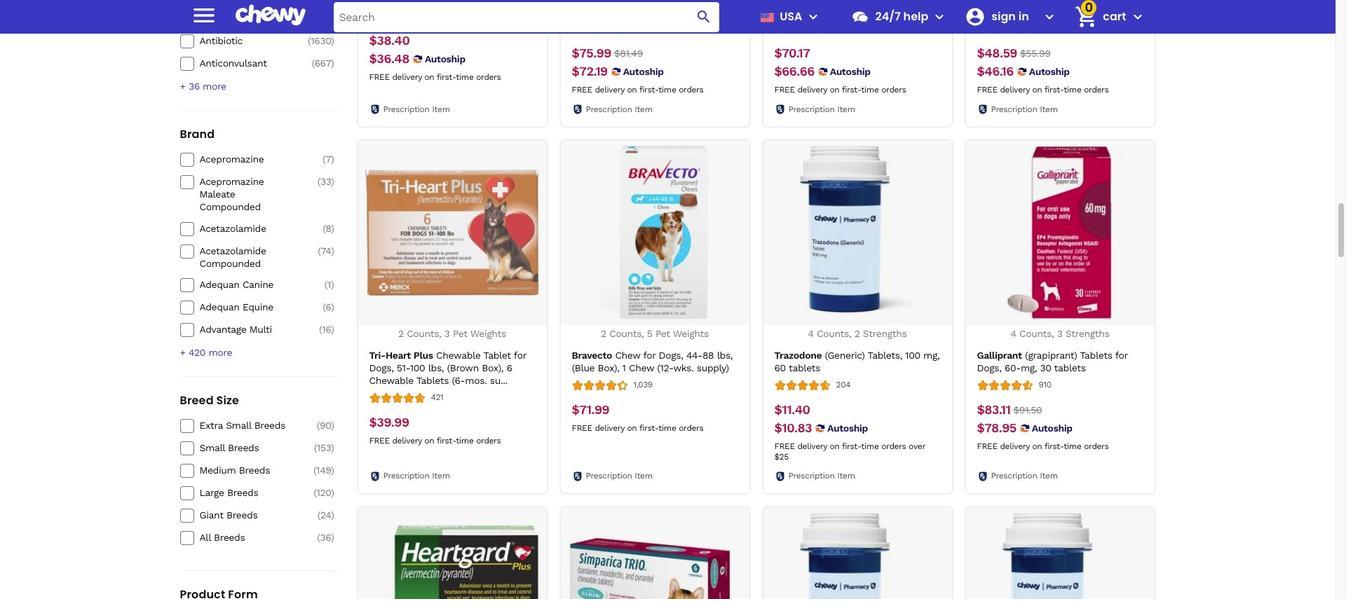 Task type: describe. For each thing, give the bounding box(es) containing it.
prescription item for prescription image below $66.66 text box
[[788, 104, 855, 114]]

free delivery on first-time orders for $36.48
[[369, 72, 501, 82]]

( 6 )
[[323, 301, 334, 312]]

delivery inside $71.99 free delivery on first-time orders
[[595, 423, 625, 433]]

$91.50 text field
[[1013, 402, 1042, 418]]

antibiotic link
[[199, 35, 299, 47]]

time inside $39.99 free delivery on first-time orders
[[456, 436, 474, 446]]

74
[[321, 245, 331, 256]]

( 90 )
[[317, 420, 334, 431]]

1 ) from the top
[[331, 13, 334, 24]]

acetazolamide for acetazolamide
[[199, 223, 266, 234]]

breed size
[[180, 392, 239, 408]]

4 counts, 3 strengths
[[1011, 328, 1109, 339]]

24/7 help
[[875, 8, 929, 25]]

breeds for all breeds
[[214, 532, 245, 543]]

) for ( 6 )
[[331, 301, 334, 312]]

1,753
[[1039, 24, 1057, 33]]

(generic)
[[825, 350, 865, 361]]

1,023
[[431, 11, 450, 21]]

2 for $39.99
[[398, 328, 404, 339]]

+ for + 36 more
[[180, 81, 185, 92]]

prescription for chew for dogs, 44-88 lbs, (blue box), 1 chew (12-wks. supply) prescription image
[[586, 471, 632, 481]]

$39.99 free delivery on first-time orders
[[369, 415, 501, 446]]

73
[[321, 13, 331, 24]]

tablets inside (grapiprant) tablets for dogs, 60-mg, 30 tablets
[[1080, 350, 1112, 361]]

(brown
[[447, 362, 479, 373]]

acetazolamide compounded link
[[199, 244, 299, 270]]

on inside 'free delivery on first-time orders over $25'
[[830, 441, 840, 451]]

dogs, for (grapiprant) tablets for dogs, 60-mg, 30 tablets
[[977, 362, 1002, 373]]

carprofen (generic) flavored tablets for dogs, 75-mg, 60 tablets image
[[973, 513, 1147, 599]]

51-
[[397, 362, 410, 373]]

421
[[431, 393, 443, 403]]

lbs, inside chewable tablet for dogs, 51-100 lbs, (brown box), 6 chewable tablets (6-mos. su...
[[428, 362, 444, 373]]

bravecto
[[572, 350, 612, 361]]

free down $66.66 text box
[[774, 85, 795, 95]]

$81.49
[[614, 48, 643, 59]]

(12-
[[657, 362, 673, 373]]

autoship for $66.66
[[830, 66, 871, 77]]

chewy support image
[[852, 8, 870, 26]]

) for ( 33 )
[[331, 176, 334, 187]]

acepromazine maleate compounded
[[199, 176, 264, 213]]

free delivery on first-time orders for $66.66
[[774, 85, 906, 95]]

$11.40 text field
[[774, 402, 810, 418]]

maleate
[[199, 189, 235, 200]]

breeds up small breeds link
[[254, 420, 285, 431]]

delivery down $36.48 text field on the left top of the page
[[392, 72, 422, 82]]

adequan canine
[[199, 279, 273, 290]]

Product search field
[[333, 2, 720, 32]]

free inside $71.99 free delivery on first-time orders
[[572, 423, 592, 433]]

time inside 'free delivery on first-time orders over $25'
[[861, 441, 879, 451]]

account menu image
[[1041, 8, 1058, 25]]

plus
[[414, 350, 433, 361]]

delivery down the '$46.16' text box
[[1000, 85, 1030, 95]]

5
[[647, 328, 652, 339]]

$66.66
[[774, 64, 815, 79]]

free down $72.19 text box
[[572, 85, 592, 95]]

0 vertical spatial small
[[226, 420, 251, 431]]

$78.95 text field
[[977, 420, 1016, 436]]

0 vertical spatial chew
[[615, 350, 640, 361]]

153
[[317, 442, 331, 453]]

anti-ulcer link
[[199, 12, 299, 25]]

$39.99 text field
[[369, 415, 409, 430]]

prescription image down $72.19 text box
[[572, 104, 583, 115]]

mg, inside (generic) tablets, 100 mg, 60 tablets
[[923, 350, 940, 361]]

anticonvulsant link
[[199, 57, 299, 70]]

heartgard plus chew for dogs, 26-50 lbs, (green box), 6 chews (6-mos. supply) image
[[365, 513, 539, 599]]

30
[[1040, 362, 1051, 373]]

$55.99
[[1020, 48, 1051, 59]]

tablet
[[483, 350, 511, 361]]

( for 6
[[323, 301, 326, 312]]

+ 420 more
[[180, 347, 232, 358]]

all breeds link
[[199, 531, 299, 544]]

acepromazine for acepromazine maleate compounded
[[199, 176, 264, 187]]

free delivery on first-time orders for $46.16
[[977, 85, 1109, 95]]

giant
[[199, 509, 223, 521]]

( for 16
[[319, 324, 322, 335]]

1 inside chew for dogs, 44-88 lbs, (blue box), 1 chew (12-wks. supply)
[[622, 362, 626, 373]]

anti-ulcer
[[199, 13, 245, 24]]

antibiotic
[[199, 35, 243, 47]]

acepromazine link
[[199, 153, 299, 166]]

for for (grapiprant) tablets for dogs, 60-mg, 30 tablets
[[1115, 350, 1128, 361]]

adequan equine
[[199, 301, 273, 312]]

size
[[216, 392, 239, 408]]

4 for $78.95
[[1011, 328, 1016, 339]]

( for 24
[[317, 509, 320, 521]]

120
[[316, 487, 331, 498]]

adequan for adequan canine
[[199, 279, 239, 290]]

prescription item for chew for dogs, 44-88 lbs, (blue box), 1 chew (12-wks. supply) prescription image
[[586, 471, 653, 481]]

672
[[836, 24, 850, 33]]

bravecto chew for dogs, 44-88 lbs, (blue box), 1 chew (12-wks. supply) image
[[568, 146, 742, 320]]

(generic) tablets, 100 mg, 60 tablets
[[774, 350, 940, 373]]

73 )
[[321, 13, 334, 24]]

( for 7
[[323, 154, 326, 165]]

giant breeds link
[[199, 509, 299, 521]]

) for ( 36 )
[[331, 532, 334, 543]]

( for 74
[[318, 245, 321, 256]]

1630
[[311, 35, 331, 47]]

breeds for medium breeds
[[239, 465, 270, 476]]

autoship for $78.95
[[1032, 423, 1072, 434]]

free down $36.48 text field on the left top of the page
[[369, 72, 390, 82]]

3 2 from the left
[[854, 328, 860, 339]]

33
[[320, 176, 331, 187]]

tablets,
[[868, 350, 902, 361]]

counts, for (grapiprant)
[[1019, 328, 1054, 339]]

small breeds
[[199, 442, 259, 453]]

$71.99 free delivery on first-time orders
[[572, 402, 704, 433]]

0 vertical spatial 1
[[327, 279, 331, 290]]

2 for $71.99
[[601, 328, 606, 339]]

$71.99 text field
[[572, 402, 609, 418]]

over
[[909, 441, 925, 451]]

2 counts, 5 pet weights
[[601, 328, 709, 339]]

$36.48 text field
[[369, 51, 409, 67]]

4 for $10.83
[[808, 328, 814, 339]]

60
[[774, 362, 786, 373]]

free delivery on first-time orders down $91.50 text field
[[977, 441, 1109, 451]]

$10.83
[[774, 420, 812, 435]]

mos.
[[465, 375, 487, 386]]

667
[[314, 58, 331, 69]]

all
[[199, 532, 211, 543]]

$72.19
[[572, 64, 608, 79]]

$72.19 text field
[[572, 64, 608, 79]]

for inside chew for dogs, 44-88 lbs, (blue box), 1 chew (12-wks. supply)
[[643, 350, 656, 361]]

$46.16
[[977, 64, 1014, 79]]

prescription item for (generic) tablets, 100 mg, 60 tablets prescription image
[[788, 471, 855, 481]]

$38.40 text field
[[369, 33, 410, 48]]

prescription item for prescription icon underneath '$78.95' text box
[[991, 471, 1058, 481]]

( 120 )
[[314, 487, 334, 498]]

1,039
[[633, 380, 653, 390]]

( 16 )
[[319, 324, 334, 335]]

( for 120
[[314, 487, 316, 498]]

$66.66 text field
[[774, 64, 815, 79]]

simparica trio chewable tablet for dogs, 22.1-44.0 lbs, (teal box), 6 chewable tablets (6-mos. supply) image
[[568, 513, 742, 599]]

chew for dogs, 44-88 lbs, (blue box), 1 chew (12-wks. supply)
[[572, 350, 733, 373]]

in
[[1019, 8, 1029, 25]]

36 for +
[[189, 81, 200, 92]]

prescription for prescription image under $72.19 text box
[[586, 104, 632, 114]]

prescription image for chewable tablet for dogs, 51-100 lbs, (brown box), 6 chewable tablets (6-mos. su...
[[369, 471, 380, 482]]

lbs, inside chew for dogs, 44-88 lbs, (blue box), 1 chew (12-wks. supply)
[[717, 350, 733, 361]]

( 153 )
[[314, 442, 334, 453]]

) for ( 120 )
[[331, 487, 334, 498]]

tablets inside (generic) tablets, 100 mg, 60 tablets
[[789, 362, 820, 373]]

) for ( 1 )
[[331, 279, 334, 290]]

chewable tablet for dogs, 51-100 lbs, (brown box), 6 chewable tablets (6-mos. su...
[[369, 350, 526, 386]]

medium breeds link
[[199, 464, 299, 477]]

menu image inside usa popup button
[[805, 8, 822, 25]]

brand
[[180, 126, 215, 143]]

chewy home image
[[235, 0, 305, 31]]

on inside $71.99 free delivery on first-time orders
[[627, 423, 637, 433]]

( for 1
[[324, 279, 327, 290]]

help
[[903, 8, 929, 25]]

$71.99
[[572, 402, 609, 417]]

1,217
[[633, 24, 651, 33]]

adequan for adequan equine
[[199, 301, 239, 312]]

7
[[326, 154, 331, 165]]

strengths for $78.95
[[1066, 328, 1109, 339]]

) for ( 74 )
[[331, 245, 334, 256]]

advantage
[[199, 324, 246, 335]]

all breeds
[[199, 532, 245, 543]]

( for 8
[[323, 223, 325, 234]]

anti-
[[199, 13, 222, 24]]

(grapiprant) tablets for dogs, 60-mg, 30 tablets
[[977, 350, 1128, 373]]

24
[[320, 509, 331, 521]]

prescription image down '$78.95' text box
[[977, 471, 988, 482]]



Task type: vqa. For each thing, say whether or not it's contained in the screenshot.
the top made
no



Task type: locate. For each thing, give the bounding box(es) containing it.
0 horizontal spatial 100
[[410, 362, 425, 373]]

1 box), from the left
[[482, 362, 504, 373]]

counts, for (generic)
[[817, 328, 851, 339]]

prescription for prescription image below $66.66 text box
[[788, 104, 835, 114]]

for inside chewable tablet for dogs, 51-100 lbs, (brown box), 6 chewable tablets (6-mos. su...
[[514, 350, 526, 361]]

enalapril maleate (generic) tablets, 2.5-mg, 60 tablets image
[[771, 513, 944, 599]]

4 ) from the top
[[331, 154, 334, 165]]

free down $71.99 text field
[[572, 423, 592, 433]]

0 vertical spatial acepromazine
[[199, 154, 264, 165]]

0 horizontal spatial 4
[[808, 328, 814, 339]]

8
[[325, 223, 331, 234]]

1 up the ( 6 )
[[327, 279, 331, 290]]

prescription for prescription icon associated with $46.16
[[991, 104, 1037, 114]]

more for + 36 more
[[203, 81, 226, 92]]

tablets down (grapiprant)
[[1054, 362, 1086, 373]]

) up ( 74 )
[[331, 223, 334, 234]]

tablets inside chewable tablet for dogs, 51-100 lbs, (brown box), 6 chewable tablets (6-mos. su...
[[416, 375, 449, 386]]

0 vertical spatial 36
[[189, 81, 200, 92]]

0 horizontal spatial mg,
[[923, 350, 940, 361]]

free delivery on first-time orders down $36.48 text field on the left top of the page
[[369, 72, 501, 82]]

2 horizontal spatial dogs,
[[977, 362, 1002, 373]]

3
[[444, 328, 450, 339], [1057, 328, 1063, 339]]

mg, left 30
[[1021, 362, 1037, 373]]

autoship down $81.49 text field
[[623, 66, 664, 77]]

) up the ( 6 )
[[331, 279, 334, 290]]

1 vertical spatial acepromazine
[[199, 176, 264, 187]]

free down the '$46.16' text box
[[977, 85, 997, 95]]

$83.11 $91.50
[[977, 402, 1042, 417]]

15 ) from the top
[[331, 509, 334, 521]]

) down ( 7 )
[[331, 176, 334, 187]]

3 up (grapiprant)
[[1057, 328, 1063, 339]]

1 horizontal spatial for
[[643, 350, 656, 361]]

item
[[432, 104, 450, 114], [635, 104, 653, 114], [837, 104, 855, 114], [1040, 104, 1058, 114], [432, 471, 450, 481], [635, 471, 653, 481], [837, 471, 855, 481], [1040, 471, 1058, 481]]

2 box), from the left
[[598, 362, 619, 373]]

2 + from the top
[[180, 347, 185, 358]]

( 149 )
[[313, 465, 334, 476]]

$91.50
[[1013, 404, 1042, 416]]

$11.40
[[774, 402, 810, 417]]

) up ( 36 )
[[331, 509, 334, 521]]

) for ( 7 )
[[331, 154, 334, 165]]

1 horizontal spatial menu image
[[805, 8, 822, 25]]

0 vertical spatial lbs,
[[717, 350, 733, 361]]

for inside (grapiprant) tablets for dogs, 60-mg, 30 tablets
[[1115, 350, 1128, 361]]

autoship for $10.83
[[827, 423, 868, 434]]

+ up brand
[[180, 81, 185, 92]]

0 horizontal spatial strengths
[[863, 328, 907, 339]]

( for 1630
[[308, 35, 311, 47]]

lbs, right 88
[[717, 350, 733, 361]]

prescription item down $66.66 text box
[[788, 104, 855, 114]]

free delivery on first-time orders down $66.66 text box
[[774, 85, 906, 95]]

1 horizontal spatial box),
[[598, 362, 619, 373]]

( for 667
[[312, 58, 314, 69]]

) down ( 90 )
[[331, 442, 334, 453]]

1 pet from the left
[[453, 328, 467, 339]]

2 ) from the top
[[331, 35, 334, 47]]

ulcer
[[222, 13, 245, 24]]

0 horizontal spatial tablets
[[416, 375, 449, 386]]

acetazolamide link
[[199, 222, 299, 235]]

pet for $39.99
[[453, 328, 467, 339]]

free inside $39.99 free delivery on first-time orders
[[369, 436, 390, 446]]

dogs, for chewable tablet for dogs, 51-100 lbs, (brown box), 6 chewable tablets (6-mos. su...
[[369, 362, 394, 373]]

11 ) from the top
[[331, 420, 334, 431]]

( for 153
[[314, 442, 317, 453]]

0 horizontal spatial 6
[[326, 301, 331, 312]]

first- inside $39.99 free delivery on first-time orders
[[437, 436, 456, 446]]

tablets
[[789, 362, 820, 373], [1054, 362, 1086, 373]]

weights for $71.99
[[673, 328, 709, 339]]

free up $25
[[774, 441, 795, 451]]

2 tablets from the left
[[1054, 362, 1086, 373]]

acepromazine for acepromazine
[[199, 154, 264, 165]]

100 inside (generic) tablets, 100 mg, 60 tablets
[[905, 350, 920, 361]]

1 4 from the left
[[808, 328, 814, 339]]

usa button
[[755, 0, 822, 34]]

1 horizontal spatial lbs,
[[717, 350, 733, 361]]

90
[[320, 420, 331, 431]]

1 vertical spatial chew
[[629, 362, 654, 373]]

cart menu image
[[1129, 8, 1146, 25]]

dogs, inside (grapiprant) tablets for dogs, 60-mg, 30 tablets
[[977, 362, 1002, 373]]

( 667 )
[[312, 58, 334, 69]]

anticonvulsant
[[199, 58, 267, 69]]

2
[[398, 328, 404, 339], [601, 328, 606, 339], [854, 328, 860, 339]]

2 compounded from the top
[[199, 258, 261, 269]]

small breeds link
[[199, 441, 299, 454]]

2 horizontal spatial 2
[[854, 328, 860, 339]]

1 vertical spatial acetazolamide
[[199, 245, 266, 256]]

9 ) from the top
[[331, 301, 334, 312]]

1 horizontal spatial 100
[[905, 350, 920, 361]]

1 horizontal spatial 3
[[1057, 328, 1063, 339]]

( 33 )
[[317, 176, 334, 187]]

$70.17 text field
[[774, 46, 810, 61]]

) for ( 153 )
[[331, 442, 334, 453]]

heart
[[386, 350, 411, 361]]

pet right 5
[[655, 328, 670, 339]]

compounded inside acepromazine maleate compounded
[[199, 202, 261, 213]]

prescription image
[[369, 104, 380, 115], [977, 104, 988, 115], [977, 471, 988, 482]]

0 horizontal spatial 3
[[444, 328, 450, 339]]

1 vertical spatial more
[[209, 347, 232, 358]]

100 inside chewable tablet for dogs, 51-100 lbs, (brown box), 6 chewable tablets (6-mos. su...
[[410, 362, 425, 373]]

prescription image for $36.48
[[369, 104, 380, 115]]

( for 90
[[317, 420, 320, 431]]

acepromazine maleate compounded link
[[199, 176, 299, 213]]

1 counts, from the left
[[407, 328, 441, 339]]

+ 36 more
[[180, 81, 226, 92]]

trazodone
[[774, 350, 822, 361]]

2 2 from the left
[[601, 328, 606, 339]]

7 ) from the top
[[331, 245, 334, 256]]

prescription image for $46.16
[[977, 104, 988, 115]]

1 vertical spatial lbs,
[[428, 362, 444, 373]]

2 acepromazine from the top
[[199, 176, 264, 187]]

100
[[905, 350, 920, 361], [410, 362, 425, 373]]

for
[[514, 350, 526, 361], [643, 350, 656, 361], [1115, 350, 1128, 361]]

5 ) from the top
[[331, 176, 334, 187]]

box), inside chew for dogs, 44-88 lbs, (blue box), 1 chew (12-wks. supply)
[[598, 362, 619, 373]]

1 strengths from the left
[[863, 328, 907, 339]]

counts, for chewable
[[407, 328, 441, 339]]

6 up su...
[[507, 362, 512, 373]]

strengths up (grapiprant)
[[1066, 328, 1109, 339]]

compounded down maleate at the left
[[199, 202, 261, 213]]

chewable
[[436, 350, 481, 361], [369, 375, 414, 386]]

1 weights from the left
[[470, 328, 506, 339]]

2 for from the left
[[643, 350, 656, 361]]

4 up trazodone
[[808, 328, 814, 339]]

) up ( 24 )
[[331, 487, 334, 498]]

0 horizontal spatial pet
[[453, 328, 467, 339]]

2 weights from the left
[[673, 328, 709, 339]]

mg, inside (grapiprant) tablets for dogs, 60-mg, 30 tablets
[[1021, 362, 1037, 373]]

prescription for prescription icon underneath '$78.95' text box
[[991, 471, 1037, 481]]

( 8 )
[[323, 223, 334, 234]]

adequan up advantage
[[199, 301, 239, 312]]

0 horizontal spatial 1
[[327, 279, 331, 290]]

breeds for small breeds
[[228, 442, 259, 453]]

1 3 from the left
[[444, 328, 450, 339]]

1 vertical spatial chewable
[[369, 375, 414, 386]]

1
[[327, 279, 331, 290], [622, 362, 626, 373]]

8 ) from the top
[[331, 279, 334, 290]]

counts,
[[407, 328, 441, 339], [609, 328, 644, 339], [817, 328, 851, 339], [1019, 328, 1054, 339]]

14 ) from the top
[[331, 487, 334, 498]]

adequan
[[199, 279, 239, 290], [199, 301, 239, 312]]

$75.99 text field
[[572, 46, 611, 61]]

autoship down $91.50 text field
[[1032, 423, 1072, 434]]

time inside $71.99 free delivery on first-time orders
[[659, 423, 676, 433]]

( 24 )
[[317, 509, 334, 521]]

delivery inside 'free delivery on first-time orders over $25'
[[797, 441, 827, 451]]

strengths for $10.83
[[863, 328, 907, 339]]

$83.11 text field
[[977, 402, 1011, 418]]

( for 36
[[317, 532, 320, 543]]

) down ( 1 )
[[331, 301, 334, 312]]

$36.48
[[369, 51, 409, 66]]

autoship for $36.48
[[425, 53, 465, 65]]

free delivery on first-time orders over $25
[[774, 441, 925, 462]]

420
[[189, 347, 205, 358]]

submit search image
[[696, 8, 713, 25]]

galliprant
[[977, 350, 1022, 361]]

orders inside 'free delivery on first-time orders over $25'
[[881, 441, 906, 451]]

free delivery on first-time orders
[[369, 72, 501, 82], [572, 85, 704, 95], [774, 85, 906, 95], [977, 85, 1109, 95], [977, 441, 1109, 451]]

0 vertical spatial more
[[203, 81, 226, 92]]

2 up (generic)
[[854, 328, 860, 339]]

strengths up 'tablets,' at the bottom of page
[[863, 328, 907, 339]]

4 counts, from the left
[[1019, 328, 1054, 339]]

0 horizontal spatial 2
[[398, 328, 404, 339]]

100 right 'tablets,' at the bottom of page
[[905, 350, 920, 361]]

(6-
[[452, 375, 465, 386]]

prescription down $39.99 free delivery on first-time orders
[[383, 471, 429, 481]]

first- inside 'free delivery on first-time orders over $25'
[[842, 441, 861, 451]]

12 ) from the top
[[331, 442, 334, 453]]

1 compounded from the top
[[199, 202, 261, 213]]

acepromazine up acepromazine maleate compounded in the top of the page
[[199, 154, 264, 165]]

prescription down $25
[[788, 471, 835, 481]]

$78.95
[[977, 420, 1016, 435]]

lbs,
[[717, 350, 733, 361], [428, 362, 444, 373]]

dogs, inside chewable tablet for dogs, 51-100 lbs, (brown box), 6 chewable tablets (6-mos. su...
[[369, 362, 394, 373]]

1 tablets from the left
[[789, 362, 820, 373]]

) for ( 24 )
[[331, 509, 334, 521]]

trazodone (generic) tablets, 100 mg, 60 tablets image
[[771, 146, 944, 320]]

$38.40
[[369, 33, 410, 48]]

( for 33
[[317, 176, 320, 187]]

1 horizontal spatial small
[[226, 420, 251, 431]]

1 horizontal spatial 2
[[601, 328, 606, 339]]

box), inside chewable tablet for dogs, 51-100 lbs, (brown box), 6 chewable tablets (6-mos. su...
[[482, 362, 504, 373]]

0 horizontal spatial box),
[[482, 362, 504, 373]]

1 vertical spatial small
[[199, 442, 225, 453]]

prescription item
[[383, 104, 450, 114], [586, 104, 653, 114], [788, 104, 855, 114], [991, 104, 1058, 114], [383, 471, 450, 481], [586, 471, 653, 481], [788, 471, 855, 481], [991, 471, 1058, 481]]

(grapiprant)
[[1025, 350, 1077, 361]]

2 counts, from the left
[[609, 328, 644, 339]]

2 acetazolamide from the top
[[199, 245, 266, 256]]

counts, left 5
[[609, 328, 644, 339]]

2 horizontal spatial for
[[1115, 350, 1128, 361]]

menu image
[[190, 1, 218, 29], [805, 8, 822, 25]]

prescription item for prescription icon for $36.48
[[383, 104, 450, 114]]

sign in
[[992, 8, 1029, 25]]

autoship down 1,023 at the left
[[425, 53, 465, 65]]

supply)
[[697, 362, 729, 373]]

medium breeds
[[199, 465, 270, 476]]

compounded inside acetazolamide compounded
[[199, 258, 261, 269]]

breeds down the large breeds link
[[226, 509, 258, 521]]

0 vertical spatial +
[[180, 81, 185, 92]]

autoship for $46.16
[[1029, 66, 1070, 77]]

delivery down $10.83 'text box' on the right bottom of the page
[[797, 441, 827, 451]]

for for chewable tablet for dogs, 51-100 lbs, (brown box), 6 chewable tablets (6-mos. su...
[[514, 350, 526, 361]]

tablets down 4 counts, 3 strengths
[[1080, 350, 1112, 361]]

) up ( 153 )
[[331, 420, 334, 431]]

$48.59
[[977, 46, 1017, 60]]

$48.59 text field
[[977, 46, 1017, 61]]

prescription image for (generic) tablets, 100 mg, 60 tablets
[[774, 471, 786, 482]]

prescription item down $72.19 text box
[[586, 104, 653, 114]]

adequan up adequan equine
[[199, 279, 239, 290]]

prescription item down $36.48 text field on the left top of the page
[[383, 104, 450, 114]]

free down '$78.95' text box
[[977, 441, 997, 451]]

) for ( 16 )
[[331, 324, 334, 335]]

Search text field
[[333, 2, 720, 32]]

) for ( 90 )
[[331, 420, 334, 431]]

prescription item down '$78.95' text box
[[991, 471, 1058, 481]]

) for ( 667 )
[[331, 58, 334, 69]]

1 horizontal spatial 1
[[622, 362, 626, 373]]

advantage multi
[[199, 324, 272, 335]]

tri-heart plus
[[369, 350, 433, 361]]

) down the ( 6 )
[[331, 324, 334, 335]]

free inside 'free delivery on first-time orders over $25'
[[774, 441, 795, 451]]

1 horizontal spatial 6
[[507, 362, 512, 373]]

autoship for $72.19
[[623, 66, 664, 77]]

prescription image down $25
[[774, 471, 786, 482]]

items image
[[1074, 4, 1099, 29]]

0 horizontal spatial lbs,
[[428, 362, 444, 373]]

box), down tablet
[[482, 362, 504, 373]]

10 ) from the top
[[331, 324, 334, 335]]

more for + 420 more
[[209, 347, 232, 358]]

mg,
[[923, 350, 940, 361], [1021, 362, 1037, 373]]

0 vertical spatial acetazolamide
[[199, 223, 266, 234]]

0 horizontal spatial tablets
[[789, 362, 820, 373]]

0 horizontal spatial small
[[199, 442, 225, 453]]

1 horizontal spatial 36
[[320, 532, 331, 543]]

16
[[322, 324, 331, 335]]

more down anticonvulsant
[[203, 81, 226, 92]]

0 horizontal spatial for
[[514, 350, 526, 361]]

prescription image for chew for dogs, 44-88 lbs, (blue box), 1 chew (12-wks. supply)
[[572, 471, 583, 482]]

1 for from the left
[[514, 350, 526, 361]]

0 horizontal spatial dogs,
[[369, 362, 394, 373]]

(
[[308, 35, 311, 47], [312, 58, 314, 69], [323, 154, 326, 165], [317, 176, 320, 187], [323, 223, 325, 234], [318, 245, 321, 256], [324, 279, 327, 290], [323, 301, 326, 312], [319, 324, 322, 335], [317, 420, 320, 431], [314, 442, 317, 453], [313, 465, 316, 476], [314, 487, 316, 498], [317, 509, 320, 521], [317, 532, 320, 543]]

) for ( 1630 )
[[331, 35, 334, 47]]

1 vertical spatial tablets
[[416, 375, 449, 386]]

100 down the plus
[[410, 362, 425, 373]]

acetazolamide for acetazolamide compounded
[[199, 245, 266, 256]]

delivery down $72.19 text box
[[595, 85, 625, 95]]

0 vertical spatial 100
[[905, 350, 920, 361]]

su...
[[490, 375, 508, 386]]

3 ) from the top
[[331, 58, 334, 69]]

1 horizontal spatial strengths
[[1066, 328, 1109, 339]]

prescription item down $39.99 free delivery on first-time orders
[[383, 471, 450, 481]]

+ left 420 on the bottom left of the page
[[180, 347, 185, 358]]

time
[[456, 72, 474, 82], [659, 85, 676, 95], [861, 85, 879, 95], [1064, 85, 1081, 95], [659, 423, 676, 433], [456, 436, 474, 446], [861, 441, 879, 451], [1064, 441, 1081, 451]]

more down advantage
[[209, 347, 232, 358]]

strengths
[[863, 328, 907, 339], [1066, 328, 1109, 339]]

1 vertical spatial 100
[[410, 362, 425, 373]]

1 horizontal spatial pet
[[655, 328, 670, 339]]

prescription down $66.66 text box
[[788, 104, 835, 114]]

1 horizontal spatial tablets
[[1054, 362, 1086, 373]]

3 counts, from the left
[[817, 328, 851, 339]]

acetazolamide up acetazolamide compounded
[[199, 223, 266, 234]]

galliprant (grapiprant) tablets for dogs, 60-mg, 30 tablets image
[[973, 146, 1147, 320]]

1 horizontal spatial chewable
[[436, 350, 481, 361]]

0 vertical spatial compounded
[[199, 202, 261, 213]]

prescription image down $36.48 text field on the left top of the page
[[369, 104, 380, 115]]

breeds for large breeds
[[227, 487, 258, 498]]

autoship down the '$55.99' text box
[[1029, 66, 1070, 77]]

$25
[[774, 452, 789, 462]]

3 for strengths
[[1057, 328, 1063, 339]]

prescription down the '$46.16' text box
[[991, 104, 1037, 114]]

breeds inside "link"
[[239, 465, 270, 476]]

0 vertical spatial chewable
[[436, 350, 481, 361]]

dogs, inside chew for dogs, 44-88 lbs, (blue box), 1 chew (12-wks. supply)
[[659, 350, 683, 361]]

1 vertical spatial 6
[[507, 362, 512, 373]]

36 down anticonvulsant
[[189, 81, 200, 92]]

large breeds link
[[199, 486, 299, 499]]

help menu image
[[931, 8, 948, 25]]

( 7 )
[[323, 154, 334, 165]]

13 ) from the top
[[331, 465, 334, 476]]

menu image left ulcer
[[190, 1, 218, 29]]

36 for (
[[320, 532, 331, 543]]

tri-heart plus chewable tablet for dogs, 51-100 lbs, (brown box), 6 chewable tablets (6-mos. supply) image
[[365, 146, 539, 320]]

$10.83 text field
[[774, 420, 812, 436]]

tablets down trazodone
[[789, 362, 820, 373]]

box), down bravecto
[[598, 362, 619, 373]]

weights for $39.99
[[470, 328, 506, 339]]

prescription image down $71.99 text field
[[572, 471, 583, 482]]

free delivery on first-time orders down $81.49 text field
[[572, 85, 704, 95]]

3 up chewable tablet for dogs, 51-100 lbs, (brown box), 6 chewable tablets (6-mos. su...
[[444, 328, 450, 339]]

24/7 help link
[[846, 0, 929, 34]]

chewable down 51-
[[369, 375, 414, 386]]

tablets
[[1080, 350, 1112, 361], [416, 375, 449, 386]]

+ for + 420 more
[[180, 347, 185, 358]]

16 ) from the top
[[331, 532, 334, 543]]

delivery inside $39.99 free delivery on first-time orders
[[392, 436, 422, 446]]

canine
[[243, 279, 273, 290]]

1 horizontal spatial 4
[[1011, 328, 1016, 339]]

prescription for prescription icon for $36.48
[[383, 104, 429, 114]]

6 ) from the top
[[331, 223, 334, 234]]

autoship down "672"
[[830, 66, 871, 77]]

$81.49 text field
[[614, 46, 643, 61]]

$75.99 $81.49
[[572, 46, 643, 60]]

prescription item for prescription image under $72.19 text box
[[586, 104, 653, 114]]

6 down ( 1 )
[[326, 301, 331, 312]]

(blue
[[572, 362, 595, 373]]

free delivery on first-time orders for $72.19
[[572, 85, 704, 95]]

1 vertical spatial +
[[180, 347, 185, 358]]

prescription down '$78.95' text box
[[991, 471, 1037, 481]]

1 acepromazine from the top
[[199, 154, 264, 165]]

pet for $71.99
[[655, 328, 670, 339]]

4 up galliprant
[[1011, 328, 1016, 339]]

counts, up (generic)
[[817, 328, 851, 339]]

weights up 44-
[[673, 328, 709, 339]]

breeds down giant breeds
[[214, 532, 245, 543]]

on inside $39.99 free delivery on first-time orders
[[425, 436, 434, 446]]

) for ( 149 )
[[331, 465, 334, 476]]

1 vertical spatial adequan
[[199, 301, 239, 312]]

first- inside $71.99 free delivery on first-time orders
[[639, 423, 659, 433]]

orders inside $71.99 free delivery on first-time orders
[[679, 423, 704, 433]]

1 horizontal spatial dogs,
[[659, 350, 683, 361]]

small down 'extra'
[[199, 442, 225, 453]]

dogs, up the (12-
[[659, 350, 683, 361]]

delivery down '$78.95' text box
[[1000, 441, 1030, 451]]

breeds for giant breeds
[[226, 509, 258, 521]]

counts, for chew
[[609, 328, 644, 339]]

2 4 from the left
[[1011, 328, 1016, 339]]

large
[[199, 487, 224, 498]]

0 vertical spatial 6
[[326, 301, 331, 312]]

chewable up (brown
[[436, 350, 481, 361]]

dogs,
[[659, 350, 683, 361], [369, 362, 394, 373], [977, 362, 1002, 373]]

1 horizontal spatial weights
[[673, 328, 709, 339]]

2 up bravecto
[[601, 328, 606, 339]]

menu image right usa
[[805, 8, 822, 25]]

mg, right 'tablets,' at the bottom of page
[[923, 350, 940, 361]]

prescription for chewable tablet for dogs, 51-100 lbs, (brown box), 6 chewable tablets (6-mos. su... prescription image
[[383, 471, 429, 481]]

1 vertical spatial mg,
[[1021, 362, 1037, 373]]

acepromazine
[[199, 154, 264, 165], [199, 176, 264, 187]]

tablets inside (grapiprant) tablets for dogs, 60-mg, 30 tablets
[[1054, 362, 1086, 373]]

extra small breeds link
[[199, 419, 299, 432]]

prescription item for prescription icon associated with $46.16
[[991, 104, 1058, 114]]

$46.16 text field
[[977, 64, 1014, 79]]

1 + from the top
[[180, 81, 185, 92]]

counts, up (grapiprant)
[[1019, 328, 1054, 339]]

weights up tablet
[[470, 328, 506, 339]]

0 horizontal spatial chewable
[[369, 375, 414, 386]]

) for ( 8 )
[[331, 223, 334, 234]]

2 adequan from the top
[[199, 301, 239, 312]]

44-
[[686, 350, 702, 361]]

( for 149
[[313, 465, 316, 476]]

delivery down $71.99 text field
[[595, 423, 625, 433]]

$55.99 text field
[[1020, 46, 1051, 61]]

( 74 )
[[318, 245, 334, 256]]

) down ( 1630 ) at left
[[331, 58, 334, 69]]

36 down 24
[[320, 532, 331, 543]]

prescription item for chewable tablet for dogs, 51-100 lbs, (brown box), 6 chewable tablets (6-mos. su... prescription image
[[383, 471, 450, 481]]

) down ( 153 )
[[331, 465, 334, 476]]

equine
[[243, 301, 273, 312]]

) down ( 24 )
[[331, 532, 334, 543]]

prescription item down $71.99 free delivery on first-time orders
[[586, 471, 653, 481]]

1 vertical spatial compounded
[[199, 258, 261, 269]]

prescription image
[[572, 104, 583, 115], [774, 104, 786, 115], [369, 471, 380, 482], [572, 471, 583, 482], [774, 471, 786, 482]]

0 vertical spatial tablets
[[1080, 350, 1112, 361]]

3 for from the left
[[1115, 350, 1128, 361]]

sign in link
[[959, 0, 1039, 34]]

delivery down $66.66 text box
[[797, 85, 827, 95]]

+
[[180, 81, 185, 92], [180, 347, 185, 358]]

0 vertical spatial adequan
[[199, 279, 239, 290]]

2 3 from the left
[[1057, 328, 1063, 339]]

2 pet from the left
[[655, 328, 670, 339]]

910
[[1039, 380, 1052, 390]]

free delivery on first-time orders down the '$55.99' text box
[[977, 85, 1109, 95]]

60-
[[1005, 362, 1021, 373]]

1 vertical spatial 1
[[622, 362, 626, 373]]

1 vertical spatial 36
[[320, 532, 331, 543]]

)
[[331, 13, 334, 24], [331, 35, 334, 47], [331, 58, 334, 69], [331, 154, 334, 165], [331, 176, 334, 187], [331, 223, 334, 234], [331, 245, 334, 256], [331, 279, 334, 290], [331, 301, 334, 312], [331, 324, 334, 335], [331, 420, 334, 431], [331, 442, 334, 453], [331, 465, 334, 476], [331, 487, 334, 498], [331, 509, 334, 521], [331, 532, 334, 543]]

0 horizontal spatial 36
[[189, 81, 200, 92]]

1 adequan from the top
[[199, 279, 239, 290]]

0 vertical spatial mg,
[[923, 350, 940, 361]]

1 horizontal spatial tablets
[[1080, 350, 1112, 361]]

orders inside $39.99 free delivery on first-time orders
[[476, 436, 501, 446]]

6
[[326, 301, 331, 312], [507, 362, 512, 373]]

2 strengths from the left
[[1066, 328, 1109, 339]]

prescription for (generic) tablets, 100 mg, 60 tablets prescription image
[[788, 471, 835, 481]]

2 counts, 3 pet weights
[[398, 328, 506, 339]]

3 for pet
[[444, 328, 450, 339]]

) down ( 8 )
[[331, 245, 334, 256]]

0 horizontal spatial menu image
[[190, 1, 218, 29]]

1 horizontal spatial mg,
[[1021, 362, 1037, 373]]

delivery down $39.99 text field
[[392, 436, 422, 446]]

delivery
[[392, 72, 422, 82], [595, 85, 625, 95], [797, 85, 827, 95], [1000, 85, 1030, 95], [595, 423, 625, 433], [392, 436, 422, 446], [797, 441, 827, 451], [1000, 441, 1030, 451]]

compounded
[[199, 202, 261, 213], [199, 258, 261, 269]]

0 horizontal spatial weights
[[470, 328, 506, 339]]

6 inside chewable tablet for dogs, 51-100 lbs, (brown box), 6 chewable tablets (6-mos. su...
[[507, 362, 512, 373]]

1 acetazolamide from the top
[[199, 223, 266, 234]]

1 2 from the left
[[398, 328, 404, 339]]

prescription image down $66.66 text box
[[774, 104, 786, 115]]



